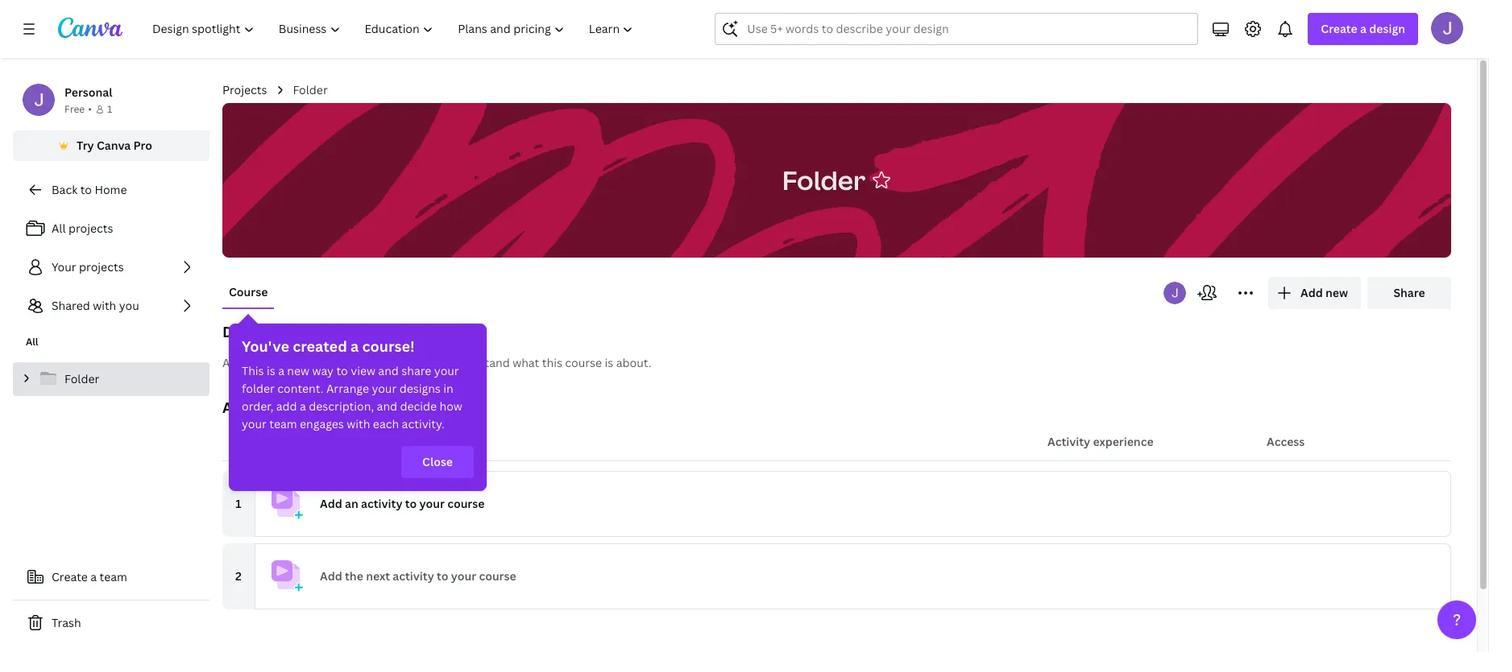 Task type: locate. For each thing, give the bounding box(es) containing it.
new
[[1326, 285, 1348, 301], [287, 363, 310, 379]]

1 vertical spatial 1
[[236, 496, 242, 512]]

course
[[565, 355, 602, 371], [447, 496, 485, 512], [479, 569, 516, 584]]

order,
[[242, 399, 274, 414]]

1 vertical spatial folder
[[782, 162, 866, 197]]

list
[[13, 213, 210, 322]]

all projects link
[[13, 213, 210, 245]]

0 horizontal spatial with
[[93, 298, 116, 314]]

back to home link
[[13, 174, 210, 206]]

way
[[312, 363, 334, 379]]

folder
[[293, 82, 328, 98], [782, 162, 866, 197], [64, 372, 99, 387]]

1 vertical spatial team
[[269, 417, 297, 432]]

projects down back to home
[[68, 221, 113, 236]]

close button
[[401, 447, 474, 479]]

each
[[373, 417, 399, 432]]

folder link
[[293, 81, 328, 99], [13, 363, 210, 397]]

personal
[[64, 85, 112, 100]]

to down close button
[[405, 496, 417, 512]]

next
[[366, 569, 390, 584]]

1 horizontal spatial 1
[[236, 496, 242, 512]]

activity right "next"
[[393, 569, 434, 584]]

add for add a description to help team members understand what this course is about.
[[222, 355, 245, 371]]

create left design
[[1321, 21, 1358, 36]]

activities
[[222, 398, 289, 417]]

shared with you link
[[13, 290, 210, 322]]

a up trash link
[[91, 570, 97, 585]]

your
[[52, 260, 76, 275]]

description
[[256, 355, 319, 371]]

activity right an
[[361, 496, 403, 512]]

is right this
[[267, 363, 275, 379]]

all projects
[[52, 221, 113, 236]]

folder link down the shared with you link
[[13, 363, 210, 397]]

1 vertical spatial projects
[[79, 260, 124, 275]]

1 vertical spatial new
[[287, 363, 310, 379]]

created
[[293, 337, 347, 356]]

try
[[77, 138, 94, 153]]

share button
[[1368, 277, 1452, 309]]

1 horizontal spatial folder
[[293, 82, 328, 98]]

all
[[52, 221, 66, 236], [26, 335, 38, 349]]

add a description to help team members understand what this course is about. button
[[222, 355, 1452, 372]]

and
[[378, 363, 399, 379], [377, 399, 397, 414]]

canva
[[97, 138, 131, 153]]

0 vertical spatial course
[[565, 355, 602, 371]]

1 horizontal spatial folder link
[[293, 81, 328, 99]]

team up trash link
[[100, 570, 127, 585]]

2 horizontal spatial folder
[[782, 162, 866, 197]]

content.
[[278, 381, 324, 397]]

0 horizontal spatial all
[[26, 335, 38, 349]]

a left design
[[1361, 21, 1367, 36]]

your
[[434, 363, 459, 379], [372, 381, 397, 397], [242, 417, 267, 432], [420, 496, 445, 512], [451, 569, 476, 584]]

0 vertical spatial create
[[1321, 21, 1358, 36]]

1 horizontal spatial all
[[52, 221, 66, 236]]

free
[[64, 102, 85, 116]]

0 horizontal spatial 1
[[107, 102, 112, 116]]

your inside dropdown button
[[420, 496, 445, 512]]

activity
[[361, 496, 403, 512], [393, 569, 434, 584]]

add an activity to your course
[[320, 496, 485, 512]]

1 down #
[[236, 496, 242, 512]]

1 vertical spatial folder link
[[13, 363, 210, 397]]

0 horizontal spatial team
[[100, 570, 127, 585]]

a up folder
[[247, 355, 254, 371]]

you've created a course! this is a new way to view and share your folder content. arrange your designs in order, add a description, and decide how your team engages with each activity.
[[242, 337, 462, 432]]

2 vertical spatial folder
[[64, 372, 99, 387]]

this
[[242, 363, 264, 379]]

0 vertical spatial team
[[362, 355, 390, 371]]

0 vertical spatial folder
[[293, 82, 328, 98]]

#
[[235, 434, 242, 450]]

back
[[52, 182, 78, 197]]

and up each
[[377, 399, 397, 414]]

to right back
[[80, 182, 92, 197]]

0 vertical spatial folder link
[[293, 81, 328, 99]]

is
[[605, 355, 614, 371], [267, 363, 275, 379]]

add inside button
[[222, 355, 245, 371]]

with down description,
[[347, 417, 370, 432]]

folder link right projects link
[[293, 81, 328, 99]]

a
[[1361, 21, 1367, 36], [351, 337, 359, 356], [247, 355, 254, 371], [278, 363, 284, 379], [300, 399, 306, 414], [91, 570, 97, 585]]

folder
[[242, 381, 275, 397]]

is left about. at bottom
[[605, 355, 614, 371]]

view
[[351, 363, 376, 379]]

team down add
[[269, 417, 297, 432]]

add new button
[[1269, 277, 1361, 309]]

1 right •
[[107, 102, 112, 116]]

1 horizontal spatial create
[[1321, 21, 1358, 36]]

top level navigation element
[[142, 13, 648, 45]]

None search field
[[715, 13, 1199, 45]]

folder inside button
[[782, 162, 866, 197]]

1 horizontal spatial is
[[605, 355, 614, 371]]

activity experience
[[1048, 434, 1154, 450]]

a inside button
[[247, 355, 254, 371]]

1 horizontal spatial with
[[347, 417, 370, 432]]

course button
[[222, 277, 274, 308]]

experience
[[1093, 434, 1154, 450]]

course!
[[362, 337, 415, 356]]

1 vertical spatial all
[[26, 335, 38, 349]]

0 vertical spatial 1
[[107, 102, 112, 116]]

with
[[93, 298, 116, 314], [347, 417, 370, 432]]

to
[[80, 182, 92, 197], [321, 355, 333, 371], [336, 363, 348, 379], [405, 496, 417, 512], [437, 569, 449, 584]]

create a team
[[52, 570, 127, 585]]

create inside dropdown button
[[1321, 21, 1358, 36]]

description
[[222, 322, 305, 342]]

0 horizontal spatial is
[[267, 363, 275, 379]]

folder button
[[774, 155, 874, 206]]

0 horizontal spatial folder link
[[13, 363, 210, 397]]

try canva pro button
[[13, 131, 210, 161]]

and down "course!"
[[378, 363, 399, 379]]

title
[[264, 434, 289, 450]]

new up content.
[[287, 363, 310, 379]]

all inside list
[[52, 221, 66, 236]]

how
[[440, 399, 462, 414]]

new left share
[[1326, 285, 1348, 301]]

projects
[[222, 82, 267, 98]]

with left you
[[93, 298, 116, 314]]

2 vertical spatial team
[[100, 570, 127, 585]]

access
[[1267, 434, 1305, 450]]

0 vertical spatial projects
[[68, 221, 113, 236]]

a inside dropdown button
[[1361, 21, 1367, 36]]

2 horizontal spatial team
[[362, 355, 390, 371]]

0 horizontal spatial new
[[287, 363, 310, 379]]

1
[[107, 102, 112, 116], [236, 496, 242, 512]]

0 vertical spatial with
[[93, 298, 116, 314]]

shared with you
[[52, 298, 139, 314]]

0 vertical spatial new
[[1326, 285, 1348, 301]]

projects right your on the top of page
[[79, 260, 124, 275]]

add for add new
[[1301, 285, 1323, 301]]

1 vertical spatial course
[[447, 496, 485, 512]]

design
[[1370, 21, 1406, 36]]

create up 'trash'
[[52, 570, 88, 585]]

1 vertical spatial create
[[52, 570, 88, 585]]

engages
[[300, 417, 344, 432]]

an
[[345, 496, 358, 512]]

0 vertical spatial all
[[52, 221, 66, 236]]

0 horizontal spatial create
[[52, 570, 88, 585]]

create inside button
[[52, 570, 88, 585]]

0 vertical spatial activity
[[361, 496, 403, 512]]

new inside you've created a course! this is a new way to view and share your folder content. arrange your designs in order, add a description, and decide how your team engages with each activity.
[[287, 363, 310, 379]]

add
[[1301, 285, 1323, 301], [222, 355, 245, 371], [320, 496, 342, 512], [320, 569, 342, 584]]

1 horizontal spatial new
[[1326, 285, 1348, 301]]

all for all projects
[[52, 221, 66, 236]]

you
[[119, 298, 139, 314]]

with inside the shared with you link
[[93, 298, 116, 314]]

to inside dropdown button
[[405, 496, 417, 512]]

create for create a team
[[52, 570, 88, 585]]

to right "next"
[[437, 569, 449, 584]]

team right help
[[362, 355, 390, 371]]

trash
[[52, 616, 81, 631]]

1 horizontal spatial team
[[269, 417, 297, 432]]

is inside you've created a course! this is a new way to view and share your folder content. arrange your designs in order, add a description, and decide how your team engages with each activity.
[[267, 363, 275, 379]]

add for add the next activity to your course
[[320, 569, 342, 584]]

to left help
[[321, 355, 333, 371]]

back to home
[[52, 182, 127, 197]]

create
[[1321, 21, 1358, 36], [52, 570, 88, 585]]

projects
[[68, 221, 113, 236], [79, 260, 124, 275]]

1 vertical spatial with
[[347, 417, 370, 432]]

pro
[[133, 138, 152, 153]]

to up arrange on the left
[[336, 363, 348, 379]]

team
[[362, 355, 390, 371], [269, 417, 297, 432], [100, 570, 127, 585]]

members
[[393, 355, 444, 371]]



Task type: describe. For each thing, give the bounding box(es) containing it.
all for all
[[26, 335, 38, 349]]

create a design button
[[1308, 13, 1419, 45]]

projects for your projects
[[79, 260, 124, 275]]

new inside add new dropdown button
[[1326, 285, 1348, 301]]

try canva pro
[[77, 138, 152, 153]]

create a team button
[[13, 562, 210, 594]]

add for add an activity to your course
[[320, 496, 342, 512]]

1 vertical spatial and
[[377, 399, 397, 414]]

create a design
[[1321, 21, 1406, 36]]

team inside button
[[362, 355, 390, 371]]

share
[[402, 363, 432, 379]]

list containing all projects
[[13, 213, 210, 322]]

you've
[[242, 337, 289, 356]]

course inside dropdown button
[[447, 496, 485, 512]]

about.
[[616, 355, 652, 371]]

trash link
[[13, 608, 210, 640]]

designs
[[400, 381, 441, 397]]

shared
[[52, 298, 90, 314]]

a up view
[[351, 337, 359, 356]]

add a description to help team members understand what this course is about.
[[222, 355, 652, 371]]

to inside you've created a course! this is a new way to view and share your folder content. arrange your designs in order, add a description, and decide how your team engages with each activity.
[[336, 363, 348, 379]]

decide
[[400, 399, 437, 414]]

activity inside dropdown button
[[361, 496, 403, 512]]

•
[[88, 102, 92, 116]]

add new
[[1301, 285, 1348, 301]]

team inside button
[[100, 570, 127, 585]]

help
[[336, 355, 360, 371]]

a up content.
[[278, 363, 284, 379]]

activity
[[1048, 434, 1091, 450]]

0 vertical spatial and
[[378, 363, 399, 379]]

this
[[542, 355, 562, 371]]

the
[[345, 569, 363, 584]]

Search search field
[[747, 14, 1167, 44]]

folder for "folder" button
[[782, 162, 866, 197]]

a right add
[[300, 399, 306, 414]]

jacob simon image
[[1431, 12, 1464, 44]]

add an activity to your course button
[[255, 471, 1452, 538]]

projects for all projects
[[68, 221, 113, 236]]

folder for the topmost folder link
[[293, 82, 328, 98]]

activity.
[[402, 417, 445, 432]]

2
[[235, 569, 242, 584]]

arrange
[[326, 381, 369, 397]]

course
[[229, 285, 268, 300]]

team inside you've created a course! this is a new way to view and share your folder content. arrange your designs in order, add a description, and decide how your team engages with each activity.
[[269, 417, 297, 432]]

is inside button
[[605, 355, 614, 371]]

your projects link
[[13, 251, 210, 284]]

close
[[422, 455, 453, 470]]

understand
[[447, 355, 510, 371]]

home
[[95, 182, 127, 197]]

your projects
[[52, 260, 124, 275]]

a inside button
[[91, 570, 97, 585]]

with inside you've created a course! this is a new way to view and share your folder content. arrange your designs in order, add a description, and decide how your team engages with each activity.
[[347, 417, 370, 432]]

course inside button
[[565, 355, 602, 371]]

share
[[1394, 285, 1425, 301]]

1 vertical spatial activity
[[393, 569, 434, 584]]

2 vertical spatial course
[[479, 569, 516, 584]]

create for create a design
[[1321, 21, 1358, 36]]

in
[[443, 381, 454, 397]]

projects link
[[222, 81, 267, 99]]

0 horizontal spatial folder
[[64, 372, 99, 387]]

free •
[[64, 102, 92, 116]]

add
[[276, 399, 297, 414]]

add the next activity to your course
[[320, 569, 516, 584]]

what
[[513, 355, 539, 371]]

description,
[[309, 399, 374, 414]]

to inside button
[[321, 355, 333, 371]]



Task type: vqa. For each thing, say whether or not it's contained in the screenshot.
for inside pre-formatted for social media content, email, presentations, and more.
no



